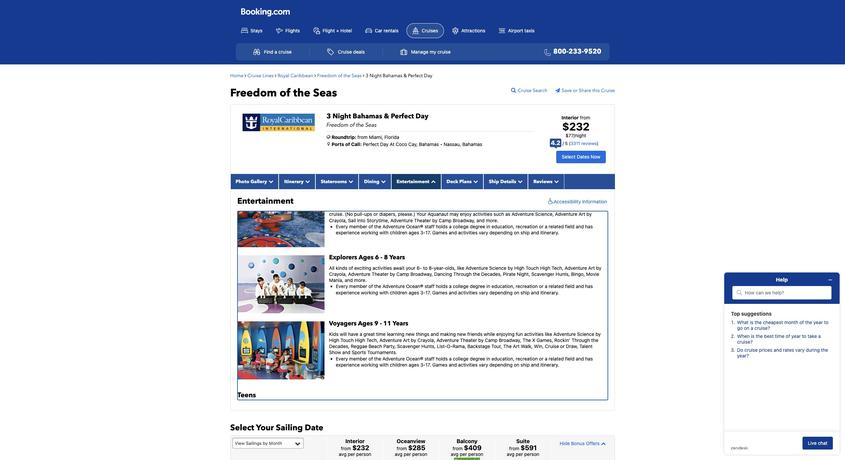 Task type: locate. For each thing, give the bounding box(es) containing it.
2 vertical spatial itinerary.
[[541, 362, 560, 368]]

0 horizontal spatial broadway,
[[411, 271, 433, 277]]

camp
[[439, 218, 452, 223], [397, 271, 410, 277], [485, 338, 498, 343]]

avg inside suite from $591 avg per person
[[507, 452, 515, 458]]

& inside 3 night bahamas & perfect day freedom of the seas
[[384, 112, 390, 121]]

1 avg from the left
[[339, 452, 347, 458]]

working
[[361, 230, 379, 236], [361, 290, 379, 296], [361, 362, 379, 368]]

2 vertical spatial has
[[586, 356, 593, 362]]

1 staff from the top
[[425, 224, 435, 229]]

2 recreation from the top
[[516, 284, 538, 290]]

person for $232
[[357, 452, 372, 458]]

0 vertical spatial freedom
[[317, 72, 337, 79]]

every down mania,
[[336, 284, 348, 290]]

3 ages from the top
[[409, 362, 419, 368]]

3 ocean® from the top
[[406, 356, 424, 362]]

staff inside voyagers ages 9 - 11 years kids will have a great time learning new things and making new friends while enjoying fun activities like adventure science by high touch high tech, adventure art by crayola, adventure theater by camp broadway, the x games, rockin' through the decades, reggae beach party, scavenger hunts, list-o-rama, backstage tour, the art walk, win, cruise or draw, talent show and sports tournaments. every member of the adventure ocean® staff holds a college degree in education, recreation or a related field and has experience working with children ages 3-17. games and activities vary depending on ship and itinerary.
[[425, 356, 435, 362]]

more. down the 'such'
[[486, 218, 499, 223]]

2 horizontal spatial as
[[545, 205, 550, 211]]

night inside 3 night bahamas & perfect day freedom of the seas
[[333, 112, 351, 121]]

1 horizontal spatial /
[[574, 133, 576, 138]]

3 3- from the top
[[421, 362, 426, 368]]

with down storytime,
[[380, 230, 389, 236]]

1 vertical spatial ocean®
[[406, 284, 424, 290]]

1 holds from the top
[[436, 224, 448, 229]]

save
[[562, 87, 572, 94]]

time
[[355, 199, 365, 205], [376, 331, 386, 337]]

3 vary from the top
[[479, 362, 489, 368]]

2 vertical spatial in
[[487, 356, 491, 362]]

/ inside 4.2 / 5 ( 3311 reviews )
[[563, 141, 564, 146]]

1 related from the top
[[549, 224, 564, 229]]

ship inside aquanauts' time onboard is not only fun, but educational too, as kids learn about local customs, do cool science experiments and make great new friends. to participate, children must be fully potty-trained and 3 years of age as of the first day of the cruise. (no pull-ups or diapers, please.) your aquanaut may enjoy activities such as adventure science, adventure art by crayola, sail into storytime, adventure theater by camp broadway, and more. every member of the adventure ocean® staff holds a college degree in education, recreation or a related field and has experience working with children ages 3-17. games and activities vary depending on ship and itinerary.
[[521, 230, 530, 236]]

chevron down image for deck plans
[[472, 179, 479, 184]]

2 vertical spatial 3-
[[421, 362, 426, 368]]

years up learning
[[393, 320, 409, 328]]

chevron down image left dining
[[347, 179, 354, 184]]

holds inside the explorers ages 6 - 8 years all kinds of exciting activities await your 6- to 8-year-olds, like adventure science by high touch high tech, adventure art by crayola, adventure theater by camp broadway, dancing through the decades, pirate night, scavenger hunts, bingo, movie mania, and more. every member of the adventure ocean® staff holds a college degree in education, recreation or a related field and has experience working with children ages 3-17. games and activities vary depending on ship and itinerary.
[[436, 284, 448, 290]]

1 member from the top
[[350, 224, 368, 229]]

1 vertical spatial perfect
[[391, 112, 414, 121]]

friends.
[[375, 205, 391, 211]]

2 with from the top
[[380, 290, 389, 296]]

3 games from the top
[[433, 362, 448, 368]]

3 on from the top
[[514, 362, 520, 368]]

1 horizontal spatial chevron up image
[[600, 442, 607, 446]]

0 vertical spatial science
[[490, 265, 507, 271]]

1 degree from the top
[[470, 224, 486, 229]]

cruise inside travel menu navigation
[[338, 49, 352, 55]]

0 vertical spatial through
[[454, 271, 472, 277]]

avg down oceanview
[[395, 452, 403, 458]]

chevron up image right bonus on the bottom right of the page
[[600, 442, 607, 446]]

vary inside voyagers ages 9 - 11 years kids will have a great time learning new things and making new friends while enjoying fun activities like adventure science by high touch high tech, adventure art by crayola, adventure theater by camp broadway, the x games, rockin' through the decades, reggae beach party, scavenger hunts, list-o-rama, backstage tour, the art walk, win, cruise or draw, talent show and sports tournaments. every member of the adventure ocean® staff holds a college degree in education, recreation or a related field and has experience working with children ages 3-17. games and activities vary depending on ship and itinerary.
[[479, 362, 489, 368]]

angle right image
[[245, 73, 246, 78], [275, 73, 277, 78], [315, 73, 316, 78], [363, 73, 365, 78]]

1 horizontal spatial scavenger
[[532, 271, 555, 277]]

3 college from the top
[[453, 356, 469, 362]]

1 chevron down image from the left
[[304, 179, 310, 184]]

3- inside aquanauts' time onboard is not only fun, but educational too, as kids learn about local customs, do cool science experiments and make great new friends. to participate, children must be fully potty-trained and 3 years of age as of the first day of the cruise. (no pull-ups or diapers, please.) your aquanaut may enjoy activities such as adventure science, adventure art by crayola, sail into storytime, adventure theater by camp broadway, and more. every member of the adventure ocean® staff holds a college degree in education, recreation or a related field and has experience working with children ages 3-17. games and activities vary depending on ship and itinerary.
[[421, 230, 426, 236]]

1 vertical spatial crayola,
[[329, 271, 347, 277]]

now
[[591, 154, 601, 160]]

cruise lines
[[248, 72, 274, 79]]

2 member from the top
[[350, 284, 368, 290]]

3 member from the top
[[350, 356, 368, 362]]

2 staff from the top
[[425, 284, 435, 290]]

year-
[[434, 265, 446, 271]]

0 vertical spatial on
[[514, 230, 520, 236]]

2 vary from the top
[[479, 290, 489, 296]]

1 vertical spatial hunts,
[[422, 344, 436, 350]]

art up movie on the right of the page
[[589, 265, 595, 271]]

1 vertical spatial science
[[578, 331, 595, 337]]

1 vertical spatial through
[[572, 338, 591, 343]]

itinerary. inside aquanauts' time onboard is not only fun, but educational too, as kids learn about local customs, do cool science experiments and make great new friends. to participate, children must be fully potty-trained and 3 years of age as of the first day of the cruise. (no pull-ups or diapers, please.) your aquanaut may enjoy activities such as adventure science, adventure art by crayola, sail into storytime, adventure theater by camp broadway, and more. every member of the adventure ocean® staff holds a college degree in education, recreation or a related field and has experience working with children ages 3-17. games and activities vary depending on ship and itinerary.
[[541, 230, 560, 236]]

1 vertical spatial vary
[[479, 290, 489, 296]]

please.)
[[398, 211, 416, 217]]

1 every from the top
[[336, 224, 348, 229]]

member inside the explorers ages 6 - 8 years all kinds of exciting activities await your 6- to 8-year-olds, like adventure science by high touch high tech, adventure art by crayola, adventure theater by camp broadway, dancing through the decades, pirate night, scavenger hunts, bingo, movie mania, and more. every member of the adventure ocean® staff holds a college degree in education, recreation or a related field and has experience working with children ages 3-17. games and activities vary depending on ship and itinerary.
[[350, 284, 368, 290]]

on down years
[[514, 230, 520, 236]]

0 vertical spatial 3-
[[421, 230, 426, 236]]

2 vertical spatial depending
[[490, 362, 513, 368]]

perfect down miami,
[[363, 141, 379, 147]]

share
[[579, 87, 592, 94]]

as up the fully
[[463, 199, 468, 205]]

0 horizontal spatial the
[[504, 344, 512, 350]]

field down bingo,
[[566, 284, 575, 290]]

find a cruise
[[264, 49, 292, 55]]

17. down aquanaut
[[426, 230, 431, 236]]

1 vertical spatial ages
[[358, 320, 373, 328]]

ages inside the explorers ages 6 - 8 years all kinds of exciting activities await your 6- to 8-year-olds, like adventure science by high touch high tech, adventure art by crayola, adventure theater by camp broadway, dancing through the decades, pirate night, scavenger hunts, bingo, movie mania, and more. every member of the adventure ocean® staff holds a college degree in education, recreation or a related field and has experience working with children ages 3-17. games and activities vary depending on ship and itinerary.
[[359, 254, 374, 262]]

2 vertical spatial education,
[[492, 356, 515, 362]]

education, down "pirate"
[[492, 284, 515, 290]]

cruise down games,
[[545, 344, 559, 350]]

0 horizontal spatial camp
[[397, 271, 410, 277]]

cruise deals link
[[320, 45, 372, 58]]

scavenger inside voyagers ages 9 - 11 years kids will have a great time learning new things and making new friends while enjoying fun activities like adventure science by high touch high tech, adventure art by crayola, adventure theater by camp broadway, the x games, rockin' through the decades, reggae beach party, scavenger hunts, list-o-rama, backstage tour, the art walk, win, cruise or draw, talent show and sports tournaments. every member of the adventure ocean® staff holds a college degree in education, recreation or a related field and has experience working with children ages 3-17. games and activities vary depending on ship and itinerary.
[[397, 344, 420, 350]]

caribbean
[[291, 72, 313, 79]]

every inside voyagers ages 9 - 11 years kids will have a great time learning new things and making new friends while enjoying fun activities like adventure science by high touch high tech, adventure art by crayola, adventure theater by camp broadway, the x games, rockin' through the decades, reggae beach party, scavenger hunts, list-o-rama, backstage tour, the art walk, win, cruise or draw, talent show and sports tournaments. every member of the adventure ocean® staff holds a college degree in education, recreation or a related field and has experience working with children ages 3-17. games and activities vary depending on ship and itinerary.
[[336, 356, 348, 362]]

1 person from the left
[[357, 452, 372, 458]]

the up roundtrip: from miami, florida
[[356, 121, 364, 129]]

person for $409
[[469, 452, 484, 458]]

0 horizontal spatial great
[[352, 205, 363, 211]]

from inside balcony from $409 avg per person
[[453, 446, 463, 452]]

perfect up florida
[[391, 112, 414, 121]]

1 vertical spatial your
[[256, 423, 274, 434]]

x
[[533, 338, 536, 343]]

2 vertical spatial with
[[380, 362, 389, 368]]

like inside the explorers ages 6 - 8 years all kinds of exciting activities await your 6- to 8-year-olds, like adventure science by high touch high tech, adventure art by crayola, adventure theater by camp broadway, dancing through the decades, pirate night, scavenger hunts, bingo, movie mania, and more. every member of the adventure ocean® staff holds a college degree in education, recreation or a related field and has experience working with children ages 3-17. games and activities vary depending on ship and itinerary.
[[457, 265, 465, 271]]

years for explorers ages 6 - 8 years
[[390, 254, 405, 262]]

day left 'at'
[[380, 141, 389, 147]]

theater inside aquanauts' time onboard is not only fun, but educational too, as kids learn about local customs, do cool science experiments and make great new friends. to participate, children must be fully potty-trained and 3 years of age as of the first day of the cruise. (no pull-ups or diapers, please.) your aquanaut may enjoy activities such as adventure science, adventure art by crayola, sail into storytime, adventure theater by camp broadway, and more. every member of the adventure ocean® staff holds a college degree in education, recreation or a related field and has experience working with children ages 3-17. games and activities vary depending on ship and itinerary.
[[414, 218, 431, 223]]

accessibility
[[554, 199, 581, 205]]

children down await in the bottom of the page
[[390, 290, 408, 296]]

the down 6
[[375, 284, 382, 290]]

ocean®
[[406, 224, 424, 229], [406, 284, 424, 290], [406, 356, 424, 362]]

3 in from the top
[[487, 356, 491, 362]]

decades, inside voyagers ages 9 - 11 years kids will have a great time learning new things and making new friends while enjoying fun activities like adventure science by high touch high tech, adventure art by crayola, adventure theater by camp broadway, the x games, rockin' through the decades, reggae beach party, scavenger hunts, list-o-rama, backstage tour, the art walk, win, cruise or draw, talent show and sports tournaments. every member of the adventure ocean® staff holds a college degree in education, recreation or a related field and has experience working with children ages 3-17. games and activities vary depending on ship and itinerary.
[[329, 344, 350, 350]]

chevron down image inside itinerary dropdown button
[[304, 179, 310, 184]]

holds down aquanaut
[[436, 224, 448, 229]]

crayola, up mania,
[[329, 271, 347, 277]]

staff inside the explorers ages 6 - 8 years all kinds of exciting activities await your 6- to 8-year-olds, like adventure science by high touch high tech, adventure art by crayola, adventure theater by camp broadway, dancing through the decades, pirate night, scavenger hunts, bingo, movie mania, and more. every member of the adventure ocean® staff holds a college degree in education, recreation or a related field and has experience working with children ages 3-17. games and activities vary depending on ship and itinerary.
[[425, 284, 435, 290]]

from down balcony
[[453, 446, 463, 452]]

3
[[366, 72, 369, 79], [327, 112, 331, 121], [512, 205, 515, 211]]

3 person from the left
[[469, 452, 484, 458]]

1 experience from the top
[[336, 230, 360, 236]]

2 has from the top
[[586, 284, 593, 290]]

17. down things
[[426, 362, 431, 368]]

1 vertical spatial itinerary.
[[541, 290, 560, 296]]

chevron down image up customs,
[[517, 179, 523, 184]]

entertainment inside dropdown button
[[397, 179, 430, 185]]

staterooms
[[321, 179, 347, 185]]

1 chevron down image from the left
[[267, 179, 274, 184]]

1 vertical spatial /
[[563, 141, 564, 146]]

games down aquanaut
[[433, 230, 448, 236]]

may
[[450, 211, 459, 217]]

1 itinerary. from the top
[[541, 230, 560, 236]]

- for 6
[[381, 254, 383, 262]]

- inside voyagers ages 9 - 11 years kids will have a great time learning new things and making new friends while enjoying fun activities like adventure science by high touch high tech, adventure art by crayola, adventure theater by camp broadway, the x games, rockin' through the decades, reggae beach party, scavenger hunts, list-o-rama, backstage tour, the art walk, win, cruise or draw, talent show and sports tournaments. every member of the adventure ocean® staff holds a college degree in education, recreation or a related field and has experience working with children ages 3-17. games and activities vary depending on ship and itinerary.
[[380, 320, 382, 328]]

as
[[463, 199, 468, 205], [545, 205, 550, 211], [506, 211, 511, 217]]

person up recommended "image"
[[469, 452, 484, 458]]

1 ages from the top
[[409, 230, 419, 236]]

field inside the explorers ages 6 - 8 years all kinds of exciting activities await your 6- to 8-year-olds, like adventure science by high touch high tech, adventure art by crayola, adventure theater by camp broadway, dancing through the decades, pirate night, scavenger hunts, bingo, movie mania, and more. every member of the adventure ocean® staff holds a college degree in education, recreation or a related field and has experience working with children ages 3-17. games and activities vary depending on ship and itinerary.
[[566, 284, 575, 290]]

reviews
[[534, 179, 553, 185]]

2 education, from the top
[[492, 284, 515, 290]]

experience down the sports
[[336, 362, 360, 368]]

art inside aquanauts' time onboard is not only fun, but educational too, as kids learn about local customs, do cool science experiments and make great new friends. to participate, children must be fully potty-trained and 3 years of age as of the first day of the cruise. (no pull-ups or diapers, please.) your aquanaut may enjoy activities such as adventure science, adventure art by crayola, sail into storytime, adventure theater by camp broadway, and more. every member of the adventure ocean® staff holds a college degree in education, recreation or a related field and has experience working with children ages 3-17. games and activities vary depending on ship and itinerary.
[[579, 211, 586, 217]]

5 chevron down image from the left
[[553, 179, 559, 184]]

perfect for 3 night bahamas & perfect day freedom of the seas
[[391, 112, 414, 121]]

3 ship from the top
[[521, 362, 530, 368]]

diapers,
[[380, 211, 397, 217]]

from for suite from $591 avg per person
[[510, 446, 520, 452]]

2 angle right image from the left
[[275, 73, 277, 78]]

ages for voyagers
[[358, 320, 373, 328]]

2 cruise from the left
[[438, 49, 451, 55]]

2 per from the left
[[404, 452, 411, 458]]

1 horizontal spatial science
[[578, 331, 595, 337]]

1 recreation from the top
[[516, 224, 538, 229]]

1 field from the top
[[566, 224, 575, 229]]

every down cruise.
[[336, 224, 348, 229]]

from down interior
[[341, 446, 351, 452]]

crayola, inside the explorers ages 6 - 8 years all kinds of exciting activities await your 6- to 8-year-olds, like adventure science by high touch high tech, adventure art by crayola, adventure theater by camp broadway, dancing through the decades, pirate night, scavenger hunts, bingo, movie mania, and more. every member of the adventure ocean® staff holds a college degree in education, recreation or a related field and has experience working with children ages 3-17. games and activities vary depending on ship and itinerary.
[[329, 271, 347, 277]]

1 horizontal spatial night
[[370, 72, 382, 79]]

theater inside voyagers ages 9 - 11 years kids will have a great time learning new things and making new friends while enjoying fun activities like adventure science by high touch high tech, adventure art by crayola, adventure theater by camp broadway, the x games, rockin' through the decades, reggae beach party, scavenger hunts, list-o-rama, backstage tour, the art walk, win, cruise or draw, talent show and sports tournaments. every member of the adventure ocean® staff holds a college degree in education, recreation or a related field and has experience working with children ages 3-17. games and activities vary depending on ship and itinerary.
[[461, 338, 477, 343]]

ages down things
[[409, 362, 419, 368]]

1 horizontal spatial theater
[[414, 218, 431, 223]]

2 degree from the top
[[470, 284, 486, 290]]

3 with from the top
[[380, 362, 389, 368]]

2 field from the top
[[566, 284, 575, 290]]

9520
[[584, 47, 602, 56]]

2 ages from the top
[[409, 290, 419, 296]]

cruise lines link
[[248, 72, 274, 79]]

0 horizontal spatial like
[[457, 265, 465, 271]]

angle right image right home link on the top of the page
[[245, 73, 246, 78]]

pull-
[[354, 211, 365, 217]]

adventure up rockin'
[[554, 331, 576, 337]]

camp inside the explorers ages 6 - 8 years all kinds of exciting activities await your 6- to 8-year-olds, like adventure science by high touch high tech, adventure art by crayola, adventure theater by camp broadway, dancing through the decades, pirate night, scavenger hunts, bingo, movie mania, and more. every member of the adventure ocean® staff holds a college degree in education, recreation or a related field and has experience working with children ages 3-17. games and activities vary depending on ship and itinerary.
[[397, 271, 410, 277]]

4 avg from the left
[[507, 452, 515, 458]]

1 vertical spatial touch
[[341, 338, 354, 343]]

accessibility information link
[[547, 198, 608, 205]]

voyagers ages 9 - 11 years kids will have a great time learning new things and making new friends while enjoying fun activities like adventure science by high touch high tech, adventure art by crayola, adventure theater by camp broadway, the x games, rockin' through the decades, reggae beach party, scavenger hunts, list-o-rama, backstage tour, the art walk, win, cruise or draw, talent show and sports tournaments. every member of the adventure ocean® staff holds a college degree in education, recreation or a related field and has experience working with children ages 3-17. games and activities vary depending on ship and itinerary.
[[329, 320, 601, 368]]

0 horizontal spatial new
[[364, 205, 373, 211]]

1 horizontal spatial 3
[[366, 72, 369, 79]]

camp inside aquanauts' time onboard is not only fun, but educational too, as kids learn about local customs, do cool science experiments and make great new friends. to participate, children must be fully potty-trained and 3 years of age as of the first day of the cruise. (no pull-ups or diapers, please.) your aquanaut may enjoy activities such as adventure science, adventure art by crayola, sail into storytime, adventure theater by camp broadway, and more. every member of the adventure ocean® staff holds a college degree in education, recreation or a related field and has experience working with children ages 3-17. games and activities vary depending on ship and itinerary.
[[439, 218, 452, 223]]

2 vertical spatial on
[[514, 362, 520, 368]]

3 angle right image from the left
[[315, 73, 316, 78]]

2 vertical spatial recreation
[[516, 356, 538, 362]]

my
[[430, 49, 437, 55]]

staff down aquanaut
[[425, 224, 435, 229]]

select down (
[[562, 154, 576, 160]]

the down science
[[557, 205, 564, 211]]

2 on from the top
[[514, 290, 520, 296]]

ages left 9
[[358, 320, 373, 328]]

2 ship from the top
[[521, 290, 530, 296]]

itinerary.
[[541, 230, 560, 236], [541, 290, 560, 296], [541, 362, 560, 368]]

cruise left deals
[[338, 49, 352, 55]]

voyagers
[[329, 320, 357, 328]]

- for 9
[[380, 320, 382, 328]]

ports
[[332, 141, 344, 147]]

your inside aquanauts' time onboard is not only fun, but educational too, as kids learn about local customs, do cool science experiments and make great new friends. to participate, children must be fully potty-trained and 3 years of age as of the first day of the cruise. (no pull-ups or diapers, please.) your aquanaut may enjoy activities such as adventure science, adventure art by crayola, sail into storytime, adventure theater by camp broadway, and more. every member of the adventure ocean® staff holds a college degree in education, recreation or a related field and has experience working with children ages 3-17. games and activities vary depending on ship and itinerary.
[[417, 211, 427, 217]]

years
[[517, 205, 528, 211]]

bonus
[[572, 441, 585, 447]]

2 horizontal spatial camp
[[485, 338, 498, 343]]

2 vertical spatial ship
[[521, 362, 530, 368]]

6
[[375, 254, 379, 262]]

0 vertical spatial games
[[433, 230, 448, 236]]

2 vertical spatial every
[[336, 356, 348, 362]]

from down suite
[[510, 446, 520, 452]]

0 vertical spatial like
[[457, 265, 465, 271]]

2 vertical spatial theater
[[461, 338, 477, 343]]

day for 3 night bahamas & perfect day freedom of the seas
[[416, 112, 429, 121]]

rentals
[[384, 28, 399, 33]]

1 horizontal spatial $232
[[563, 120, 590, 133]]

holds inside voyagers ages 9 - 11 years kids will have a great time learning new things and making new friends while enjoying fun activities like adventure science by high touch high tech, adventure art by crayola, adventure theater by camp broadway, the x games, rockin' through the decades, reggae beach party, scavenger hunts, list-o-rama, backstage tour, the art walk, win, cruise or draw, talent show and sports tournaments. every member of the adventure ocean® staff holds a college degree in education, recreation or a related field and has experience working with children ages 3-17. games and activities vary depending on ship and itinerary.
[[436, 356, 448, 362]]

home link
[[230, 72, 244, 79]]

3 experience from the top
[[336, 362, 360, 368]]

3 night bahamas & perfect day freedom of the seas
[[327, 112, 429, 129]]

0 vertical spatial perfect
[[408, 72, 423, 79]]

3 field from the top
[[566, 356, 575, 362]]

seas up miami,
[[366, 121, 377, 129]]

3 chevron down image from the left
[[380, 179, 386, 184]]

1 vertical spatial 3-
[[421, 290, 426, 296]]

0 vertical spatial the
[[523, 338, 531, 343]]

recreation inside voyagers ages 9 - 11 years kids will have a great time learning new things and making new friends while enjoying fun activities like adventure science by high touch high tech, adventure art by crayola, adventure theater by camp broadway, the x games, rockin' through the decades, reggae beach party, scavenger hunts, list-o-rama, backstage tour, the art walk, win, cruise or draw, talent show and sports tournaments. every member of the adventure ocean® staff holds a college degree in education, recreation or a related field and has experience working with children ages 3-17. games and activities vary depending on ship and itinerary.
[[516, 356, 538, 362]]

0 vertical spatial scavenger
[[532, 271, 555, 277]]

0 vertical spatial time
[[355, 199, 365, 205]]

angle right image right lines
[[275, 73, 277, 78]]

on inside the explorers ages 6 - 8 years all kinds of exciting activities await your 6- to 8-year-olds, like adventure science by high touch high tech, adventure art by crayola, adventure theater by camp broadway, dancing through the decades, pirate night, scavenger hunts, bingo, movie mania, and more. every member of the adventure ocean® staff holds a college degree in education, recreation or a related field and has experience working with children ages 3-17. games and activities vary depending on ship and itinerary.
[[514, 290, 520, 296]]

3 itinerary. from the top
[[541, 362, 560, 368]]

2 working from the top
[[361, 290, 379, 296]]

on
[[514, 230, 520, 236], [514, 290, 520, 296], [514, 362, 520, 368]]

fun,
[[409, 199, 417, 205]]

the up talent
[[592, 338, 599, 343]]

(
[[570, 141, 571, 146]]

1 games from the top
[[433, 230, 448, 236]]

ages
[[409, 230, 419, 236], [409, 290, 419, 296], [409, 362, 419, 368]]

2 avg from the left
[[395, 452, 403, 458]]

3 staff from the top
[[425, 356, 435, 362]]

decades, inside the explorers ages 6 - 8 years all kinds of exciting activities await your 6- to 8-year-olds, like adventure science by high touch high tech, adventure art by crayola, adventure theater by camp broadway, dancing through the decades, pirate night, scavenger hunts, bingo, movie mania, and more. every member of the adventure ocean® staff holds a college degree in education, recreation or a related field and has experience working with children ages 3-17. games and activities vary depending on ship and itinerary.
[[482, 271, 502, 277]]

2 chevron down image from the left
[[517, 179, 523, 184]]

stays
[[251, 28, 263, 33]]

1 on from the top
[[514, 230, 520, 236]]

chevron down image up is in the top of the page
[[380, 179, 386, 184]]

per down oceanview
[[404, 452, 411, 458]]

as up science,
[[545, 205, 550, 211]]

bahamas inside 3 night bahamas & perfect day freedom of the seas
[[353, 112, 383, 121]]

1 horizontal spatial as
[[506, 211, 511, 217]]

person down oceanview
[[413, 452, 428, 458]]

0 vertical spatial 3
[[366, 72, 369, 79]]

has
[[586, 224, 593, 229], [586, 284, 593, 290], [586, 356, 593, 362]]

2 college from the top
[[453, 284, 469, 290]]

1 vary from the top
[[479, 230, 489, 236]]

globe image
[[327, 135, 331, 139]]

seas down deals
[[352, 72, 362, 79]]

attractions
[[462, 28, 486, 33]]

per for $409
[[460, 452, 467, 458]]

freedom
[[317, 72, 337, 79], [230, 86, 277, 101], [327, 121, 349, 129]]

paper plane image
[[556, 88, 562, 93]]

person down suite
[[525, 452, 540, 458]]

recreation down night,
[[516, 284, 538, 290]]

chevron down image
[[267, 179, 274, 184], [347, 179, 354, 184], [380, 179, 386, 184], [472, 179, 479, 184], [553, 179, 559, 184]]

member down exciting at bottom
[[350, 284, 368, 290]]

1 3- from the top
[[421, 230, 426, 236]]

airport taxis
[[509, 28, 535, 33]]

0 vertical spatial decades,
[[482, 271, 502, 277]]

avg inside balcony from $409 avg per person
[[451, 452, 459, 458]]

3 avg from the left
[[451, 452, 459, 458]]

day inside 3 night bahamas & perfect day freedom of the seas
[[416, 112, 429, 121]]

crayola, down things
[[418, 338, 436, 343]]

per for $591
[[516, 452, 523, 458]]

too,
[[454, 199, 462, 205]]

1 has from the top
[[586, 224, 593, 229]]

depending inside voyagers ages 9 - 11 years kids will have a great time learning new things and making new friends while enjoying fun activities like adventure science by high touch high tech, adventure art by crayola, adventure theater by camp broadway, the x games, rockin' through the decades, reggae beach party, scavenger hunts, list-o-rama, backstage tour, the art walk, win, cruise or draw, talent show and sports tournaments. every member of the adventure ocean® staff holds a college degree in education, recreation or a related field and has experience working with children ages 3-17. games and activities vary depending on ship and itinerary.
[[490, 362, 513, 368]]

3 per from the left
[[460, 452, 467, 458]]

ship inside voyagers ages 9 - 11 years kids will have a great time learning new things and making new friends while enjoying fun activities like adventure science by high touch high tech, adventure art by crayola, adventure theater by camp broadway, the x games, rockin' through the decades, reggae beach party, scavenger hunts, list-o-rama, backstage tour, the art walk, win, cruise or draw, talent show and sports tournaments. every member of the adventure ocean® staff holds a college degree in education, recreation or a related field and has experience working with children ages 3-17. games and activities vary depending on ship and itinerary.
[[521, 362, 530, 368]]

2 vertical spatial experience
[[336, 362, 360, 368]]

olds,
[[446, 265, 456, 271]]

& for 3 night bahamas & perfect day
[[404, 72, 407, 79]]

0 horizontal spatial through
[[454, 271, 472, 277]]

freedom up roundtrip:
[[327, 121, 349, 129]]

ship
[[521, 230, 530, 236], [521, 290, 530, 296], [521, 362, 530, 368]]

2 person from the left
[[413, 452, 428, 458]]

experience down sail
[[336, 230, 360, 236]]

& down travel menu navigation
[[404, 72, 407, 79]]

chevron down image up wheelchair icon
[[553, 179, 559, 184]]

3 working from the top
[[361, 362, 379, 368]]

itinerary. inside the explorers ages 6 - 8 years all kinds of exciting activities await your 6- to 8-year-olds, like adventure science by high touch high tech, adventure art by crayola, adventure theater by camp broadway, dancing through the decades, pirate night, scavenger hunts, bingo, movie mania, and more. every member of the adventure ocean® staff holds a college degree in education, recreation or a related field and has experience working with children ages 3-17. games and activities vary depending on ship and itinerary.
[[541, 290, 560, 296]]

theater down 6
[[372, 271, 389, 277]]

0 vertical spatial vary
[[479, 230, 489, 236]]

miami,
[[369, 134, 384, 140]]

$232 inside interior from $232 $77 / night
[[563, 120, 590, 133]]

recommended image
[[454, 458, 480, 461]]

1 per from the left
[[348, 452, 355, 458]]

about
[[492, 199, 505, 205]]

2 chevron down image from the left
[[347, 179, 354, 184]]

avg
[[339, 452, 347, 458], [395, 452, 403, 458], [451, 452, 459, 458], [507, 452, 515, 458]]

0 vertical spatial camp
[[439, 218, 452, 223]]

1 college from the top
[[453, 224, 469, 229]]

3 related from the top
[[549, 356, 564, 362]]

0 vertical spatial broadway,
[[453, 218, 476, 223]]

great down 9
[[364, 331, 375, 337]]

per inside suite from $591 avg per person
[[516, 452, 523, 458]]

activities
[[473, 211, 493, 217], [459, 230, 478, 236], [373, 265, 392, 271], [459, 290, 478, 296], [525, 331, 544, 337], [459, 362, 478, 368]]

from right interior
[[581, 115, 591, 120]]

1 with from the top
[[380, 230, 389, 236]]

depending down the 'such'
[[490, 230, 513, 236]]

3 education, from the top
[[492, 356, 515, 362]]

this
[[593, 87, 600, 94]]

per down interior
[[348, 452, 355, 458]]

2 vertical spatial broadway,
[[499, 338, 522, 343]]

freedom of the seas down cruise deals link
[[317, 72, 362, 79]]

tech, inside voyagers ages 9 - 11 years kids will have a great time learning new things and making new friends while enjoying fun activities like adventure science by high touch high tech, adventure art by crayola, adventure theater by camp broadway, the x games, rockin' through the decades, reggae beach party, scavenger hunts, list-o-rama, backstage tour, the art walk, win, cruise or draw, talent show and sports tournaments. every member of the adventure ocean® staff holds a college degree in education, recreation or a related field and has experience working with children ages 3-17. games and activities vary depending on ship and itinerary.
[[367, 338, 379, 343]]

angle right image for freedom
[[363, 73, 365, 78]]

1 vertical spatial recreation
[[516, 284, 538, 290]]

years for voyagers ages 9 - 11 years
[[393, 320, 409, 328]]

night,
[[517, 271, 531, 277]]

1 vertical spatial tech,
[[367, 338, 379, 343]]

cruise left lines
[[248, 72, 262, 79]]

such
[[494, 211, 505, 217]]

tech, inside the explorers ages 6 - 8 years all kinds of exciting activities await your 6- to 8-year-olds, like adventure science by high touch high tech, adventure art by crayola, adventure theater by camp broadway, dancing through the decades, pirate night, scavenger hunts, bingo, movie mania, and more. every member of the adventure ocean® staff holds a college degree in education, recreation or a related field and has experience working with children ages 3-17. games and activities vary depending on ship and itinerary.
[[552, 265, 564, 271]]

oceanview from $285 avg per person
[[395, 439, 428, 458]]

0 vertical spatial itinerary.
[[541, 230, 560, 236]]

education, inside voyagers ages 9 - 11 years kids will have a great time learning new things and making new friends while enjoying fun activities like adventure science by high touch high tech, adventure art by crayola, adventure theater by camp broadway, the x games, rockin' through the decades, reggae beach party, scavenger hunts, list-o-rama, backstage tour, the art walk, win, cruise or draw, talent show and sports tournaments. every member of the adventure ocean® staff holds a college degree in education, recreation or a related field and has experience working with children ages 3-17. games and activities vary depending on ship and itinerary.
[[492, 356, 515, 362]]

participate,
[[399, 205, 424, 211]]

chevron down image for ship details
[[517, 179, 523, 184]]

with up 11
[[380, 290, 389, 296]]

cruise inside dropdown button
[[438, 49, 451, 55]]

4 chevron down image from the left
[[472, 179, 479, 184]]

2 horizontal spatial new
[[457, 331, 466, 337]]

avg inside interior from $232 avg per person
[[339, 452, 347, 458]]

1 vertical spatial depending
[[490, 290, 513, 296]]

person inside suite from $591 avg per person
[[525, 452, 540, 458]]

1 in from the top
[[487, 224, 491, 229]]

0 vertical spatial &
[[404, 72, 407, 79]]

date
[[305, 423, 324, 434]]

field inside aquanauts' time onboard is not only fun, but educational too, as kids learn about local customs, do cool science experiments and make great new friends. to participate, children must be fully potty-trained and 3 years of age as of the first day of the cruise. (no pull-ups or diapers, please.) your aquanaut may enjoy activities such as adventure science, adventure art by crayola, sail into storytime, adventure theater by camp broadway, and more. every member of the adventure ocean® staff holds a college degree in education, recreation or a related field and has experience working with children ages 3-17. games and activities vary depending on ship and itinerary.
[[566, 224, 575, 229]]

roundtrip: from miami, florida
[[332, 134, 400, 140]]

1 vertical spatial entertainment
[[238, 196, 294, 207]]

0 horizontal spatial hunts,
[[422, 344, 436, 350]]

0 vertical spatial every
[[336, 224, 348, 229]]

0 horizontal spatial cruise
[[279, 49, 292, 55]]

college inside the explorers ages 6 - 8 years all kinds of exciting activities await your 6- to 8-year-olds, like adventure science by high touch high tech, adventure art by crayola, adventure theater by camp broadway, dancing through the decades, pirate night, scavenger hunts, bingo, movie mania, and more. every member of the adventure ocean® staff holds a college degree in education, recreation or a related field and has experience working with children ages 3-17. games and activities vary depending on ship and itinerary.
[[453, 284, 469, 290]]

0 horizontal spatial time
[[355, 199, 365, 205]]

broadway, down 6-
[[411, 271, 433, 277]]

1 depending from the top
[[490, 230, 513, 236]]

1 horizontal spatial camp
[[439, 218, 452, 223]]

2 experience from the top
[[336, 290, 360, 296]]

1 horizontal spatial chevron down image
[[517, 179, 523, 184]]

teens
[[238, 391, 256, 400]]

hunts, left bingo,
[[556, 271, 570, 277]]

broadway, down enjoying
[[499, 338, 522, 343]]

crayola,
[[329, 218, 347, 223], [329, 271, 347, 277], [418, 338, 436, 343]]

ocean® inside the explorers ages 6 - 8 years all kinds of exciting activities await your 6- to 8-year-olds, like adventure science by high touch high tech, adventure art by crayola, adventure theater by camp broadway, dancing through the decades, pirate night, scavenger hunts, bingo, movie mania, and more. every member of the adventure ocean® staff holds a college degree in education, recreation or a related field and has experience working with children ages 3-17. games and activities vary depending on ship and itinerary.
[[406, 284, 424, 290]]

0 vertical spatial related
[[549, 224, 564, 229]]

camp down while
[[485, 338, 498, 343]]

working inside the explorers ages 6 - 8 years all kinds of exciting activities await your 6- to 8-year-olds, like adventure science by high touch high tech, adventure art by crayola, adventure theater by camp broadway, dancing through the decades, pirate night, scavenger hunts, bingo, movie mania, and more. every member of the adventure ocean® staff holds a college degree in education, recreation or a related field and has experience working with children ages 3-17. games and activities vary depending on ship and itinerary.
[[361, 290, 379, 296]]

has inside aquanauts' time onboard is not only fun, but educational too, as kids learn about local customs, do cool science experiments and make great new friends. to participate, children must be fully potty-trained and 3 years of age as of the first day of the cruise. (no pull-ups or diapers, please.) your aquanaut may enjoy activities such as adventure science, adventure art by crayola, sail into storytime, adventure theater by camp broadway, and more. every member of the adventure ocean® staff holds a college degree in education, recreation or a related field and has experience working with children ages 3-17. games and activities vary depending on ship and itinerary.
[[586, 224, 593, 229]]

3 depending from the top
[[490, 362, 513, 368]]

backstage
[[468, 344, 491, 350]]

from for roundtrip: from miami, florida
[[358, 134, 368, 140]]

1 17. from the top
[[426, 230, 431, 236]]

1 cruise from the left
[[279, 49, 292, 55]]

aquanauts'
[[329, 199, 354, 205]]

2 in from the top
[[487, 284, 491, 290]]

through inside voyagers ages 9 - 11 years kids will have a great time learning new things and making new friends while enjoying fun activities like adventure science by high touch high tech, adventure art by crayola, adventure theater by camp broadway, the x games, rockin' through the decades, reggae beach party, scavenger hunts, list-o-rama, backstage tour, the art walk, win, cruise or draw, talent show and sports tournaments. every member of the adventure ocean® staff holds a college degree in education, recreation or a related field and has experience working with children ages 3-17. games and activities vary depending on ship and itinerary.
[[572, 338, 591, 343]]

chevron down image
[[304, 179, 310, 184], [517, 179, 523, 184]]

o-
[[447, 344, 453, 350]]

every down 'show'
[[336, 356, 348, 362]]

3 has from the top
[[586, 356, 593, 362]]

of down royal
[[280, 86, 291, 101]]

2 3- from the top
[[421, 290, 426, 296]]

day
[[424, 72, 433, 79], [416, 112, 429, 121], [380, 141, 389, 147]]

2 17. from the top
[[426, 290, 431, 296]]

3 inside aquanauts' time onboard is not only fun, but educational too, as kids learn about local customs, do cool science experiments and make great new friends. to participate, children must be fully potty-trained and 3 years of age as of the first day of the cruise. (no pull-ups or diapers, please.) your aquanaut may enjoy activities such as adventure science, adventure art by crayola, sail into storytime, adventure theater by camp broadway, and more. every member of the adventure ocean® staff holds a college degree in education, recreation or a related field and has experience working with children ages 3-17. games and activities vary depending on ship and itinerary.
[[512, 205, 515, 211]]

3 recreation from the top
[[516, 356, 538, 362]]

1 vertical spatial years
[[393, 320, 409, 328]]

3 every from the top
[[336, 356, 348, 362]]

1 education, from the top
[[492, 224, 515, 229]]

cruise right my
[[438, 49, 451, 55]]

select for select your sailing date
[[230, 423, 254, 434]]

from up the call:
[[358, 134, 368, 140]]

cruise for cruise search
[[518, 87, 532, 94]]

2 ocean® from the top
[[406, 284, 424, 290]]

exciting
[[355, 265, 372, 271]]

2 every from the top
[[336, 284, 348, 290]]

1 vertical spatial the
[[504, 344, 512, 350]]

1 horizontal spatial the
[[523, 338, 531, 343]]

staff down dancing
[[425, 284, 435, 290]]

per inside interior from $232 avg per person
[[348, 452, 355, 458]]

ocean® down please.)
[[406, 224, 424, 229]]

entertainment
[[397, 179, 430, 185], [238, 196, 294, 207]]

on inside aquanauts' time onboard is not only fun, but educational too, as kids learn about local customs, do cool science experiments and make great new friends. to participate, children must be fully potty-trained and 3 years of age as of the first day of the cruise. (no pull-ups or diapers, please.) your aquanaut may enjoy activities such as adventure science, adventure art by crayola, sail into storytime, adventure theater by camp broadway, and more. every member of the adventure ocean® staff holds a college degree in education, recreation or a related field and has experience working with children ages 3-17. games and activities vary depending on ship and itinerary.
[[514, 230, 520, 236]]

1 ship from the top
[[521, 230, 530, 236]]

every
[[336, 224, 348, 229], [336, 284, 348, 290], [336, 356, 348, 362]]

from inside interior from $232 avg per person
[[341, 446, 351, 452]]

with down "tournaments."
[[380, 362, 389, 368]]

chevron up image
[[430, 179, 436, 184], [600, 442, 607, 446]]

3 holds from the top
[[436, 356, 448, 362]]

your down participate,
[[417, 211, 427, 217]]

bahamas
[[383, 72, 403, 79], [353, 112, 383, 121], [419, 141, 439, 147], [463, 141, 483, 147]]

2 vertical spatial 17.
[[426, 362, 431, 368]]

1 horizontal spatial decades,
[[482, 271, 502, 277]]

from for interior from $232 $77 / night
[[581, 115, 591, 120]]

2 vertical spatial ages
[[409, 362, 419, 368]]

on down night,
[[514, 290, 520, 296]]

ocean® inside voyagers ages 9 - 11 years kids will have a great time learning new things and making new friends while enjoying fun activities like adventure science by high touch high tech, adventure art by crayola, adventure theater by camp broadway, the x games, rockin' through the decades, reggae beach party, scavenger hunts, list-o-rama, backstage tour, the art walk, win, cruise or draw, talent show and sports tournaments. every member of the adventure ocean® staff holds a college degree in education, recreation or a related field and has experience working with children ages 3-17. games and activities vary depending on ship and itinerary.
[[406, 356, 424, 362]]

wheelchair image
[[547, 198, 554, 205]]

2 vertical spatial ocean®
[[406, 356, 424, 362]]

1 vertical spatial holds
[[436, 284, 448, 290]]

4 person from the left
[[525, 452, 540, 458]]

0 vertical spatial entertainment
[[397, 179, 430, 185]]

depending down tour,
[[490, 362, 513, 368]]

3 17. from the top
[[426, 362, 431, 368]]

1 working from the top
[[361, 230, 379, 236]]

oceanview
[[397, 439, 426, 445]]

list-
[[437, 344, 447, 350]]

0 vertical spatial hunts,
[[556, 271, 570, 277]]

1 horizontal spatial cruise
[[438, 49, 451, 55]]

ship down walk,
[[521, 362, 530, 368]]

vary inside the explorers ages 6 - 8 years all kinds of exciting activities await your 6- to 8-year-olds, like adventure science by high touch high tech, adventure art by crayola, adventure theater by camp broadway, dancing through the decades, pirate night, scavenger hunts, bingo, movie mania, and more. every member of the adventure ocean® staff holds a college degree in education, recreation or a related field and has experience working with children ages 3-17. games and activities vary depending on ship and itinerary.
[[479, 290, 489, 296]]

4 per from the left
[[516, 452, 523, 458]]

1 vertical spatial member
[[350, 284, 368, 290]]

freedom right caribbean
[[317, 72, 337, 79]]

children inside voyagers ages 9 - 11 years kids will have a great time learning new things and making new friends while enjoying fun activities like adventure science by high touch high tech, adventure art by crayola, adventure theater by camp broadway, the x games, rockin' through the decades, reggae beach party, scavenger hunts, list-o-rama, backstage tour, the art walk, win, cruise or draw, talent show and sports tournaments. every member of the adventure ocean® staff holds a college degree in education, recreation or a related field and has experience working with children ages 3-17. games and activities vary depending on ship and itinerary.
[[390, 362, 408, 368]]

from for balcony from $409 avg per person
[[453, 446, 463, 452]]

2 related from the top
[[549, 284, 564, 290]]

1 vertical spatial night
[[333, 112, 351, 121]]

explorers
[[329, 254, 358, 262]]

college down olds,
[[453, 284, 469, 290]]

aquanaut
[[428, 211, 449, 217]]

details
[[501, 179, 517, 185]]

17. inside aquanauts' time onboard is not only fun, but educational too, as kids learn about local customs, do cool science experiments and make great new friends. to participate, children must be fully potty-trained and 3 years of age as of the first day of the cruise. (no pull-ups or diapers, please.) your aquanaut may enjoy activities such as adventure science, adventure art by crayola, sail into storytime, adventure theater by camp broadway, and more. every member of the adventure ocean® staff holds a college degree in education, recreation or a related field and has experience working with children ages 3-17. games and activities vary depending on ship and itinerary.
[[426, 230, 431, 236]]

0 vertical spatial has
[[586, 224, 593, 229]]

great up pull- on the top left
[[352, 205, 363, 211]]

4.2
[[551, 139, 561, 147]]

and
[[329, 205, 338, 211], [503, 205, 511, 211], [477, 218, 485, 223], [576, 224, 584, 229], [449, 230, 457, 236], [531, 230, 540, 236], [345, 278, 353, 283], [576, 284, 584, 290], [449, 290, 457, 296], [531, 290, 540, 296], [431, 331, 439, 337], [343, 350, 351, 356], [576, 356, 584, 362], [449, 362, 457, 368], [531, 362, 540, 368]]

as right the 'such'
[[506, 211, 511, 217]]

2 games from the top
[[433, 290, 448, 296]]

1 ocean® from the top
[[406, 224, 424, 229]]

2 depending from the top
[[490, 290, 513, 296]]

map marker image
[[328, 142, 330, 146]]

ship details button
[[484, 174, 528, 189]]

scavenger down learning
[[397, 344, 420, 350]]

deck plans
[[447, 179, 472, 185]]

new left things
[[406, 331, 415, 337]]

of down wheelchair icon
[[551, 205, 555, 211]]

working down exciting at bottom
[[361, 290, 379, 296]]

through up talent
[[572, 338, 591, 343]]

3 degree from the top
[[470, 356, 486, 362]]

1 vertical spatial great
[[364, 331, 375, 337]]

decades, left "pirate"
[[482, 271, 502, 277]]

beach
[[369, 344, 382, 350]]

0 horizontal spatial entertainment
[[238, 196, 294, 207]]

all
[[329, 265, 335, 271]]

17. down to
[[426, 290, 431, 296]]

car
[[375, 28, 383, 33]]

2 holds from the top
[[436, 284, 448, 290]]

4 angle right image from the left
[[363, 73, 365, 78]]

0 vertical spatial -
[[381, 254, 383, 262]]

chevron down image inside photo gallery dropdown button
[[267, 179, 274, 184]]

time inside aquanauts' time onboard is not only fun, but educational too, as kids learn about local customs, do cool science experiments and make great new friends. to participate, children must be fully potty-trained and 3 years of age as of the first day of the cruise. (no pull-ups or diapers, please.) your aquanaut may enjoy activities such as adventure science, adventure art by crayola, sail into storytime, adventure theater by camp broadway, and more. every member of the adventure ocean® staff holds a college degree in education, recreation or a related field and has experience working with children ages 3-17. games and activities vary depending on ship and itinerary.
[[355, 199, 365, 205]]

member down "into"
[[350, 224, 368, 229]]

2 vertical spatial holds
[[436, 356, 448, 362]]

17.
[[426, 230, 431, 236], [426, 290, 431, 296], [426, 362, 431, 368]]

games down dancing
[[433, 290, 448, 296]]

0 horizontal spatial 3
[[327, 112, 331, 121]]

touch inside the explorers ages 6 - 8 years all kinds of exciting activities await your 6- to 8-year-olds, like adventure science by high touch high tech, adventure art by crayola, adventure theater by camp broadway, dancing through the decades, pirate night, scavenger hunts, bingo, movie mania, and more. every member of the adventure ocean® staff holds a college degree in education, recreation or a related field and has experience working with children ages 3-17. games and activities vary depending on ship and itinerary.
[[526, 265, 539, 271]]

of down "tournaments."
[[369, 356, 373, 362]]

3- inside voyagers ages 9 - 11 years kids will have a great time learning new things and making new friends while enjoying fun activities like adventure science by high touch high tech, adventure art by crayola, adventure theater by camp broadway, the x games, rockin' through the decades, reggae beach party, scavenger hunts, list-o-rama, backstage tour, the art walk, win, cruise or draw, talent show and sports tournaments. every member of the adventure ocean® staff holds a college degree in education, recreation or a related field and has experience working with children ages 3-17. games and activities vary depending on ship and itinerary.
[[421, 362, 426, 368]]

3- down things
[[421, 362, 426, 368]]

rockin'
[[555, 338, 571, 343]]

decades,
[[482, 271, 502, 277], [329, 344, 350, 350]]

2 itinerary. from the top
[[541, 290, 560, 296]]

entertainment up the fun,
[[397, 179, 430, 185]]

chevron down image inside dining dropdown button
[[380, 179, 386, 184]]

- inside the explorers ages 6 - 8 years all kinds of exciting activities await your 6- to 8-year-olds, like adventure science by high touch high tech, adventure art by crayola, adventure theater by camp broadway, dancing through the decades, pirate night, scavenger hunts, bingo, movie mania, and more. every member of the adventure ocean® staff holds a college degree in education, recreation or a related field and has experience working with children ages 3-17. games and activities vary depending on ship and itinerary.
[[381, 254, 383, 262]]



Task type: vqa. For each thing, say whether or not it's contained in the screenshot.
Cruise Lines LINK
yes



Task type: describe. For each thing, give the bounding box(es) containing it.
adventure up bingo,
[[565, 265, 588, 271]]

person for $591
[[525, 452, 540, 458]]

person for $285
[[413, 452, 428, 458]]

day
[[575, 205, 583, 211]]

avg for $591
[[507, 452, 515, 458]]

the down caribbean
[[294, 86, 311, 101]]

0 horizontal spatial seas
[[313, 86, 337, 101]]

related inside the explorers ages 6 - 8 years all kinds of exciting activities await your 6- to 8-year-olds, like adventure science by high touch high tech, adventure art by crayola, adventure theater by camp broadway, dancing through the decades, pirate night, scavenger hunts, bingo, movie mania, and more. every member of the adventure ocean® staff holds a college degree in education, recreation or a related field and has experience working with children ages 3-17. games and activities vary depending on ship and itinerary.
[[549, 284, 564, 290]]

0 horizontal spatial your
[[256, 423, 274, 434]]

your
[[406, 265, 416, 271]]

adventure down making
[[437, 338, 459, 343]]

of down experiments at the right top of page
[[584, 205, 588, 211]]

theater inside the explorers ages 6 - 8 years all kinds of exciting activities await your 6- to 8-year-olds, like adventure science by high touch high tech, adventure art by crayola, adventure theater by camp broadway, dancing through the decades, pirate night, scavenger hunts, bingo, movie mania, and more. every member of the adventure ocean® staff holds a college degree in education, recreation or a related field and has experience working with children ages 3-17. games and activities vary depending on ship and itinerary.
[[372, 271, 389, 277]]

roundtrip:
[[332, 134, 357, 140]]

$77
[[566, 133, 574, 138]]

/ inside interior from $232 $77 / night
[[574, 133, 576, 138]]

chevron up image for entertainment
[[430, 179, 436, 184]]

3 for 3 night bahamas & perfect day
[[366, 72, 369, 79]]

at
[[390, 141, 395, 147]]

$232 for interior from $232 $77 / night
[[563, 120, 590, 133]]

interior from $232 avg per person
[[339, 439, 372, 458]]

degree inside aquanauts' time onboard is not only fun, but educational too, as kids learn about local customs, do cool science experiments and make great new friends. to participate, children must be fully potty-trained and 3 years of age as of the first day of the cruise. (no pull-ups or diapers, please.) your aquanaut may enjoy activities such as adventure science, adventure art by crayola, sail into storytime, adventure theater by camp broadway, and more. every member of the adventure ocean® staff holds a college degree in education, recreation or a related field and has experience working with children ages 3-17. games and activities vary depending on ship and itinerary.
[[470, 224, 486, 229]]

kinds
[[336, 265, 348, 271]]

freedom inside 3 night bahamas & perfect day freedom of the seas
[[327, 121, 349, 129]]

the down "tournaments."
[[375, 356, 382, 362]]

800-233-9520
[[554, 47, 602, 56]]

more. inside aquanauts' time onboard is not only fun, but educational too, as kids learn about local customs, do cool science experiments and make great new friends. to participate, children must be fully potty-trained and 3 years of age as of the first day of the cruise. (no pull-ups or diapers, please.) your aquanaut may enjoy activities such as adventure science, adventure art by crayola, sail into storytime, adventure theater by camp broadway, and more. every member of the adventure ocean® staff holds a college degree in education, recreation or a related field and has experience working with children ages 3-17. games and activities vary depending on ship and itinerary.
[[486, 218, 499, 223]]

5
[[566, 141, 568, 146]]

dining
[[364, 179, 380, 185]]

time inside voyagers ages 9 - 11 years kids will have a great time learning new things and making new friends while enjoying fun activities like adventure science by high touch high tech, adventure art by crayola, adventure theater by camp broadway, the x games, rockin' through the decades, reggae beach party, scavenger hunts, list-o-rama, backstage tour, the art walk, win, cruise or draw, talent show and sports tournaments. every member of the adventure ocean® staff holds a college degree in education, recreation or a related field and has experience working with children ages 3-17. games and activities vary depending on ship and itinerary.
[[376, 331, 386, 337]]

reviews button
[[528, 174, 565, 189]]

select          dates now link
[[557, 151, 606, 163]]

the down information
[[590, 205, 597, 211]]

enjoying
[[497, 331, 515, 337]]

potty-
[[473, 205, 486, 211]]

of left the age
[[530, 205, 534, 211]]

accessibility information
[[554, 199, 608, 205]]

ages inside aquanauts' time onboard is not only fun, but educational too, as kids learn about local customs, do cool science experiments and make great new friends. to participate, children must be fully potty-trained and 3 years of age as of the first day of the cruise. (no pull-ups or diapers, please.) your aquanaut may enjoy activities such as adventure science, adventure art by crayola, sail into storytime, adventure theater by camp broadway, and more. every member of the adventure ocean® staff holds a college degree in education, recreation or a related field and has experience working with children ages 3-17. games and activities vary depending on ship and itinerary.
[[409, 230, 419, 236]]

1 vertical spatial freedom
[[230, 86, 277, 101]]

children inside the explorers ages 6 - 8 years all kinds of exciting activities await your 6- to 8-year-olds, like adventure science by high touch high tech, adventure art by crayola, adventure theater by camp broadway, dancing through the decades, pirate night, scavenger hunts, bingo, movie mania, and more. every member of the adventure ocean® staff holds a college degree in education, recreation or a related field and has experience working with children ages 3-17. games and activities vary depending on ship and itinerary.
[[390, 290, 408, 296]]

itinerary. inside voyagers ages 9 - 11 years kids will have a great time learning new things and making new friends while enjoying fun activities like adventure science by high touch high tech, adventure art by crayola, adventure theater by camp broadway, the x games, rockin' through the decades, reggae beach party, scavenger hunts, list-o-rama, backstage tour, the art walk, win, cruise or draw, talent show and sports tournaments. every member of the adventure ocean® staff holds a college degree in education, recreation or a related field and has experience working with children ages 3-17. games and activities vary depending on ship and itinerary.
[[541, 362, 560, 368]]

suite
[[517, 439, 530, 445]]

cruise for cruise deals
[[338, 49, 352, 55]]

offers
[[586, 441, 600, 447]]

adventure down exciting at bottom
[[348, 271, 371, 277]]

or inside the explorers ages 6 - 8 years all kinds of exciting activities await your 6- to 8-year-olds, like adventure science by high touch high tech, adventure art by crayola, adventure theater by camp broadway, dancing through the decades, pirate night, scavenger hunts, bingo, movie mania, and more. every member of the adventure ocean® staff holds a college degree in education, recreation or a related field and has experience working with children ages 3-17. games and activities vary depending on ship and itinerary.
[[540, 284, 544, 290]]

hunts, inside the explorers ages 6 - 8 years all kinds of exciting activities await your 6- to 8-year-olds, like adventure science by high touch high tech, adventure art by crayola, adventure theater by camp broadway, dancing through the decades, pirate night, scavenger hunts, bingo, movie mania, and more. every member of the adventure ocean® staff holds a college degree in education, recreation or a related field and has experience working with children ages 3-17. games and activities vary depending on ship and itinerary.
[[556, 271, 570, 277]]

games inside aquanauts' time onboard is not only fun, but educational too, as kids learn about local customs, do cool science experiments and make great new friends. to participate, children must be fully potty-trained and 3 years of age as of the first day of the cruise. (no pull-ups or diapers, please.) your aquanaut may enjoy activities such as adventure science, adventure art by crayola, sail into storytime, adventure theater by camp broadway, and more. every member of the adventure ocean® staff holds a college degree in education, recreation or a related field and has experience working with children ages 3-17. games and activities vary depending on ship and itinerary.
[[433, 230, 448, 236]]

kids
[[470, 199, 479, 205]]

explorers ages 6 - 8 years all kinds of exciting activities await your 6- to 8-year-olds, like adventure science by high touch high tech, adventure art by crayola, adventure theater by camp broadway, dancing through the decades, pirate night, scavenger hunts, bingo, movie mania, and more. every member of the adventure ocean® staff holds a college degree in education, recreation or a related field and has experience working with children ages 3-17. games and activities vary depending on ship and itinerary.
[[329, 254, 602, 296]]

1 angle right image from the left
[[245, 73, 246, 78]]

booking.com home image
[[241, 8, 290, 17]]

coco
[[396, 141, 407, 147]]

perfect for 3 night bahamas & perfect day
[[408, 72, 423, 79]]

adventure down please.)
[[391, 218, 413, 223]]

interior from $232 $77 / night
[[562, 115, 591, 138]]

17. inside the explorers ages 6 - 8 years all kinds of exciting activities await your 6- to 8-year-olds, like adventure science by high touch high tech, adventure art by crayola, adventure theater by camp broadway, dancing through the decades, pirate night, scavenger hunts, bingo, movie mania, and more. every member of the adventure ocean® staff holds a college degree in education, recreation or a related field and has experience working with children ages 3-17. games and activities vary depending on ship and itinerary.
[[426, 290, 431, 296]]

& for 3 night bahamas & perfect day freedom of the seas
[[384, 112, 390, 121]]

adventure right olds,
[[466, 265, 488, 271]]

touch inside voyagers ages 9 - 11 years kids will have a great time learning new things and making new friends while enjoying fun activities like adventure science by high touch high tech, adventure art by crayola, adventure theater by camp broadway, the x games, rockin' through the decades, reggae beach party, scavenger hunts, list-o-rama, backstage tour, the art walk, win, cruise or draw, talent show and sports tournaments. every member of the adventure ocean® staff holds a college degree in education, recreation or a related field and has experience working with children ages 3-17. games and activities vary depending on ship and itinerary.
[[341, 338, 354, 343]]

in inside voyagers ages 9 - 11 years kids will have a great time learning new things and making new friends while enjoying fun activities like adventure science by high touch high tech, adventure art by crayola, adventure theater by camp broadway, the x games, rockin' through the decades, reggae beach party, scavenger hunts, list-o-rama, backstage tour, the art walk, win, cruise or draw, talent show and sports tournaments. every member of the adventure ocean® staff holds a college degree in education, recreation or a related field and has experience working with children ages 3-17. games and activities vary depending on ship and itinerary.
[[487, 356, 491, 362]]

royal caribbean link
[[278, 72, 313, 79]]

hide bonus offers link
[[553, 438, 613, 450]]

has inside the explorers ages 6 - 8 years all kinds of exciting activities await your 6- to 8-year-olds, like adventure science by high touch high tech, adventure art by crayola, adventure theater by camp broadway, dancing through the decades, pirate night, scavenger hunts, bingo, movie mania, and more. every member of the adventure ocean® staff holds a college degree in education, recreation or a related field and has experience working with children ages 3-17. games and activities vary depending on ship and itinerary.
[[586, 284, 593, 290]]

great inside voyagers ages 9 - 11 years kids will have a great time learning new things and making new friends while enjoying fun activities like adventure science by high touch high tech, adventure art by crayola, adventure theater by camp broadway, the x games, rockin' through the decades, reggae beach party, scavenger hunts, list-o-rama, backstage tour, the art walk, win, cruise or draw, talent show and sports tournaments. every member of the adventure ocean® staff holds a college degree in education, recreation or a related field and has experience working with children ages 3-17. games and activities vary depending on ship and itinerary.
[[364, 331, 375, 337]]

of down storytime,
[[369, 224, 373, 229]]

art down learning
[[403, 338, 410, 343]]

$232 for interior from $232 avg per person
[[353, 444, 370, 452]]

chevron down image for reviews
[[553, 179, 559, 184]]

cruise for manage my cruise
[[438, 49, 451, 55]]

800-233-9520 link
[[542, 47, 602, 57]]

royal
[[278, 72, 290, 79]]

to
[[392, 205, 398, 211]]

member inside voyagers ages 9 - 11 years kids will have a great time learning new things and making new friends while enjoying fun activities like adventure science by high touch high tech, adventure art by crayola, adventure theater by camp broadway, the x games, rockin' through the decades, reggae beach party, scavenger hunts, list-o-rama, backstage tour, the art walk, win, cruise or draw, talent show and sports tournaments. every member of the adventure ocean® staff holds a college degree in education, recreation or a related field and has experience working with children ages 3-17. games and activities vary depending on ship and itinerary.
[[350, 356, 368, 362]]

chevron down image for itinerary
[[304, 179, 310, 184]]

select for select          dates now
[[562, 154, 576, 160]]

travel menu navigation
[[236, 43, 610, 60]]

adventure up party,
[[380, 338, 402, 343]]

of inside 3 night bahamas & perfect day freedom of the seas
[[350, 121, 355, 129]]

be
[[456, 205, 461, 211]]

holds inside aquanauts' time onboard is not only fun, but educational too, as kids learn about local customs, do cool science experiments and make great new friends. to participate, children must be fully potty-trained and 3 years of age as of the first day of the cruise. (no pull-ups or diapers, please.) your aquanaut may enjoy activities such as adventure science, adventure art by crayola, sail into storytime, adventure theater by camp broadway, and more. every member of the adventure ocean® staff holds a college degree in education, recreation or a related field and has experience working with children ages 3-17. games and activities vary depending on ship and itinerary.
[[436, 224, 448, 229]]

gallery
[[251, 179, 267, 185]]

chevron down image for dining
[[380, 179, 386, 184]]

cruise for find a cruise
[[279, 49, 292, 55]]

hide
[[560, 441, 570, 447]]

0 vertical spatial freedom of the seas
[[317, 72, 362, 79]]

of down exciting at bottom
[[369, 284, 373, 290]]

ship inside the explorers ages 6 - 8 years all kinds of exciting activities await your 6- to 8-year-olds, like adventure science by high touch high tech, adventure art by crayola, adventure theater by camp broadway, dancing through the decades, pirate night, scavenger hunts, bingo, movie mania, and more. every member of the adventure ocean® staff holds a college degree in education, recreation or a related field and has experience working with children ages 3-17. games and activities vary depending on ship and itinerary.
[[521, 290, 530, 296]]

age
[[535, 205, 543, 211]]

0 vertical spatial seas
[[352, 72, 362, 79]]

experience inside voyagers ages 9 - 11 years kids will have a great time learning new things and making new friends while enjoying fun activities like adventure science by high touch high tech, adventure art by crayola, adventure theater by camp broadway, the x games, rockin' through the decades, reggae beach party, scavenger hunts, list-o-rama, backstage tour, the art walk, win, cruise or draw, talent show and sports tournaments. every member of the adventure ocean® staff holds a college degree in education, recreation or a related field and has experience working with children ages 3-17. games and activities vary depending on ship and itinerary.
[[336, 362, 360, 368]]

enjoy
[[460, 211, 472, 217]]

of inside voyagers ages 9 - 11 years kids will have a great time learning new things and making new friends while enjoying fun activities like adventure science by high touch high tech, adventure art by crayola, adventure theater by camp broadway, the x games, rockin' through the decades, reggae beach party, scavenger hunts, list-o-rama, backstage tour, the art walk, win, cruise or draw, talent show and sports tournaments. every member of the adventure ocean® staff holds a college degree in education, recreation or a related field and has experience working with children ages 3-17. games and activities vary depending on ship and itinerary.
[[369, 356, 373, 362]]

adventure down years
[[512, 211, 534, 217]]

fun
[[516, 331, 523, 337]]

a inside "link"
[[275, 49, 277, 55]]

degree inside voyagers ages 9 - 11 years kids will have a great time learning new things and making new friends while enjoying fun activities like adventure science by high touch high tech, adventure art by crayola, adventure theater by camp broadway, the x games, rockin' through the decades, reggae beach party, scavenger hunts, list-o-rama, backstage tour, the art walk, win, cruise or draw, talent show and sports tournaments. every member of the adventure ocean® staff holds a college degree in education, recreation or a related field and has experience working with children ages 3-17. games and activities vary depending on ship and itinerary.
[[470, 356, 486, 362]]

staterooms button
[[316, 174, 359, 189]]

adventure down diapers,
[[383, 224, 405, 229]]

flights
[[286, 28, 300, 33]]

photo gallery button
[[230, 174, 279, 189]]

of down roundtrip:
[[346, 141, 350, 147]]

of down cruise deals link
[[338, 72, 343, 79]]

in inside the explorers ages 6 - 8 years all kinds of exciting activities await your 6- to 8-year-olds, like adventure science by high touch high tech, adventure art by crayola, adventure theater by camp broadway, dancing through the decades, pirate night, scavenger hunts, bingo, movie mania, and more. every member of the adventure ocean® staff holds a college degree in education, recreation or a related field and has experience working with children ages 3-17. games and activities vary depending on ship and itinerary.
[[487, 284, 491, 290]]

cruise for cruise lines
[[248, 72, 262, 79]]

things
[[416, 331, 430, 337]]

draw,
[[566, 344, 579, 350]]

staff inside aquanauts' time onboard is not only fun, but educational too, as kids learn about local customs, do cool science experiments and make great new friends. to participate, children must be fully potty-trained and 3 years of age as of the first day of the cruise. (no pull-ups or diapers, please.) your aquanaut may enjoy activities such as adventure science, adventure art by crayola, sail into storytime, adventure theater by camp broadway, and more. every member of the adventure ocean® staff holds a college degree in education, recreation or a related field and has experience working with children ages 3-17. games and activities vary depending on ship and itinerary.
[[425, 224, 435, 229]]

the down storytime,
[[375, 224, 382, 229]]

education, inside the explorers ages 6 - 8 years all kinds of exciting activities await your 6- to 8-year-olds, like adventure science by high touch high tech, adventure art by crayola, adventure theater by camp broadway, dancing through the decades, pirate night, scavenger hunts, bingo, movie mania, and more. every member of the adventure ocean® staff holds a college degree in education, recreation or a related field and has experience working with children ages 3-17. games and activities vary depending on ship and itinerary.
[[492, 284, 515, 290]]

ports of call: perfect day at coco cay, bahamas • nassau, bahamas
[[332, 141, 483, 147]]

ages for explorers
[[359, 254, 374, 262]]

itinerary button
[[279, 174, 316, 189]]

1 horizontal spatial new
[[406, 331, 415, 337]]

manage my cruise button
[[393, 45, 458, 58]]

from for interior from $232 avg per person
[[341, 446, 351, 452]]

crayola, inside aquanauts' time onboard is not only fun, but educational too, as kids learn about local customs, do cool science experiments and make great new friends. to participate, children must be fully potty-trained and 3 years of age as of the first day of the cruise. (no pull-ups or diapers, please.) your aquanaut may enjoy activities such as adventure science, adventure art by crayola, sail into storytime, adventure theater by camp broadway, and more. every member of the adventure ocean® staff holds a college degree in education, recreation or a related field and has experience working with children ages 3-17. games and activities vary depending on ship and itinerary.
[[329, 218, 347, 223]]

chevron down image for photo gallery
[[267, 179, 274, 184]]

chevron down image for staterooms
[[347, 179, 354, 184]]

recreation inside aquanauts' time onboard is not only fun, but educational too, as kids learn about local customs, do cool science experiments and make great new friends. to participate, children must be fully potty-trained and 3 years of age as of the first day of the cruise. (no pull-ups or diapers, please.) your aquanaut may enjoy activities such as adventure science, adventure art by crayola, sail into storytime, adventure theater by camp broadway, and more. every member of the adventure ocean® staff holds a college degree in education, recreation or a related field and has experience working with children ages 3-17. games and activities vary depending on ship and itinerary.
[[516, 224, 538, 229]]

every inside aquanauts' time onboard is not only fun, but educational too, as kids learn about local customs, do cool science experiments and make great new friends. to participate, children must be fully potty-trained and 3 years of age as of the first day of the cruise. (no pull-ups or diapers, please.) your aquanaut may enjoy activities such as adventure science, adventure art by crayola, sail into storytime, adventure theater by camp broadway, and more. every member of the adventure ocean® staff holds a college degree in education, recreation or a related field and has experience working with children ages 3-17. games and activities vary depending on ship and itinerary.
[[336, 224, 348, 229]]

reggae
[[351, 344, 368, 350]]

cruises
[[422, 28, 439, 33]]

crayola, inside voyagers ages 9 - 11 years kids will have a great time learning new things and making new friends while enjoying fun activities like adventure science by high touch high tech, adventure art by crayola, adventure theater by camp broadway, the x games, rockin' through the decades, reggae beach party, scavenger hunts, list-o-rama, backstage tour, the art walk, win, cruise or draw, talent show and sports tournaments. every member of the adventure ocean® staff holds a college degree in education, recreation or a related field and has experience working with children ages 3-17. games and activities vary depending on ship and itinerary.
[[418, 338, 436, 343]]

plans
[[460, 179, 472, 185]]

seas inside 3 night bahamas & perfect day freedom of the seas
[[366, 121, 377, 129]]

field inside voyagers ages 9 - 11 years kids will have a great time learning new things and making new friends while enjoying fun activities like adventure science by high touch high tech, adventure art by crayola, adventure theater by camp broadway, the x games, rockin' through the decades, reggae beach party, scavenger hunts, list-o-rama, backstage tour, the art walk, win, cruise or draw, talent show and sports tournaments. every member of the adventure ocean® staff holds a college degree in education, recreation or a related field and has experience working with children ages 3-17. games and activities vary depending on ship and itinerary.
[[566, 356, 575, 362]]

flight + hotel
[[323, 28, 352, 33]]

bingo,
[[572, 271, 585, 277]]

ship details
[[489, 179, 517, 185]]

more. inside the explorers ages 6 - 8 years all kinds of exciting activities await your 6- to 8-year-olds, like adventure science by high touch high tech, adventure art by crayola, adventure theater by camp broadway, dancing through the decades, pirate night, scavenger hunts, bingo, movie mania, and more. every member of the adventure ocean® staff holds a college degree in education, recreation or a related field and has experience working with children ages 3-17. games and activities vary depending on ship and itinerary.
[[354, 278, 367, 283]]

taxis
[[525, 28, 535, 33]]

avg for $285
[[395, 452, 403, 458]]

degree inside the explorers ages 6 - 8 years all kinds of exciting activities await your 6- to 8-year-olds, like adventure science by high touch high tech, adventure art by crayola, adventure theater by camp broadway, dancing through the decades, pirate night, scavenger hunts, bingo, movie mania, and more. every member of the adventure ocean® staff holds a college degree in education, recreation or a related field and has experience working with children ages 3-17. games and activities vary depending on ship and itinerary.
[[470, 284, 486, 290]]

nassau,
[[444, 141, 461, 147]]

adventure down first
[[556, 211, 578, 217]]

stays link
[[236, 24, 268, 38]]

adventure down await in the bottom of the page
[[383, 284, 405, 290]]

11
[[384, 320, 392, 328]]

children down please.)
[[390, 230, 408, 236]]

cruise inside voyagers ages 9 - 11 years kids will have a great time learning new things and making new friends while enjoying fun activities like adventure science by high touch high tech, adventure art by crayola, adventure theater by camp broadway, the x games, rockin' through the decades, reggae beach party, scavenger hunts, list-o-rama, backstage tour, the art walk, win, cruise or draw, talent show and sports tournaments. every member of the adventure ocean® staff holds a college degree in education, recreation or a related field and has experience working with children ages 3-17. games and activities vary depending on ship and itinerary.
[[545, 344, 559, 350]]

broadway, inside aquanauts' time onboard is not only fun, but educational too, as kids learn about local customs, do cool science experiments and make great new friends. to participate, children must be fully potty-trained and 3 years of age as of the first day of the cruise. (no pull-ups or diapers, please.) your aquanaut may enjoy activities such as adventure science, adventure art by crayola, sail into storytime, adventure theater by camp broadway, and more. every member of the adventure ocean® staff holds a college degree in education, recreation or a related field and has experience working with children ages 3-17. games and activities vary depending on ship and itinerary.
[[453, 218, 476, 223]]

experience inside aquanauts' time onboard is not only fun, but educational too, as kids learn about local customs, do cool science experiments and make great new friends. to participate, children must be fully potty-trained and 3 years of age as of the first day of the cruise. (no pull-ups or diapers, please.) your aquanaut may enjoy activities such as adventure science, adventure art by crayola, sail into storytime, adventure theater by camp broadway, and more. every member of the adventure ocean® staff holds a college degree in education, recreation or a related field and has experience working with children ages 3-17. games and activities vary depending on ship and itinerary.
[[336, 230, 360, 236]]

florida
[[385, 134, 400, 140]]

per for $232
[[348, 452, 355, 458]]

through inside the explorers ages 6 - 8 years all kinds of exciting activities await your 6- to 8-year-olds, like adventure science by high touch high tech, adventure art by crayola, adventure theater by camp broadway, dancing through the decades, pirate night, scavenger hunts, bingo, movie mania, and more. every member of the adventure ocean® staff holds a college degree in education, recreation or a related field and has experience working with children ages 3-17. games and activities vary depending on ship and itinerary.
[[454, 271, 472, 277]]

new inside aquanauts' time onboard is not only fun, but educational too, as kids learn about local customs, do cool science experiments and make great new friends. to participate, children must be fully potty-trained and 3 years of age as of the first day of the cruise. (no pull-ups or diapers, please.) your aquanaut may enjoy activities such as adventure science, adventure art by crayola, sail into storytime, adventure theater by camp broadway, and more. every member of the adventure ocean® staff holds a college degree in education, recreation or a related field and has experience working with children ages 3-17. games and activities vary depending on ship and itinerary.
[[364, 205, 373, 211]]

learning
[[387, 331, 405, 337]]

the inside 3 night bahamas & perfect day freedom of the seas
[[356, 121, 364, 129]]

camp inside voyagers ages 9 - 11 years kids will have a great time learning new things and making new friends while enjoying fun activities like adventure science by high touch high tech, adventure art by crayola, adventure theater by camp broadway, the x games, rockin' through the decades, reggae beach party, scavenger hunts, list-o-rama, backstage tour, the art walk, win, cruise or draw, talent show and sports tournaments. every member of the adventure ocean® staff holds a college degree in education, recreation or a related field and has experience working with children ages 3-17. games and activities vary depending on ship and itinerary.
[[485, 338, 498, 343]]

information
[[583, 199, 608, 205]]

balcony from $409 avg per person
[[451, 439, 484, 458]]

party,
[[384, 344, 396, 350]]

2 vertical spatial day
[[380, 141, 389, 147]]

6-
[[417, 265, 422, 271]]

2 vertical spatial as
[[506, 211, 511, 217]]

day for 3 night bahamas & perfect day
[[424, 72, 433, 79]]

but
[[419, 199, 426, 205]]

night
[[576, 133, 587, 138]]

find
[[264, 49, 274, 55]]

depending inside aquanauts' time onboard is not only fun, but educational too, as kids learn about local customs, do cool science experiments and make great new friends. to participate, children must be fully potty-trained and 3 years of age as of the first day of the cruise. (no pull-ups or diapers, please.) your aquanaut may enjoy activities such as adventure science, adventure art by crayola, sail into storytime, adventure theater by camp broadway, and more. every member of the adventure ocean® staff holds a college degree in education, recreation or a related field and has experience working with children ages 3-17. games and activities vary depending on ship and itinerary.
[[490, 230, 513, 236]]

night for 3 night bahamas & perfect day freedom of the seas
[[333, 112, 351, 121]]

airport taxis link
[[494, 24, 541, 38]]

sports
[[352, 350, 366, 356]]

chevron up image for hide bonus offers
[[600, 442, 607, 446]]

adventure down party,
[[383, 356, 405, 362]]

with inside the explorers ages 6 - 8 years all kinds of exciting activities await your 6- to 8-year-olds, like adventure science by high touch high tech, adventure art by crayola, adventure theater by camp broadway, dancing through the decades, pirate night, scavenger hunts, bingo, movie mania, and more. every member of the adventure ocean® staff holds a college degree in education, recreation or a related field and has experience working with children ages 3-17. games and activities vary depending on ship and itinerary.
[[380, 290, 389, 296]]

while
[[484, 331, 495, 337]]

)
[[597, 141, 599, 146]]

avg for $232
[[339, 452, 347, 458]]

the down cruise deals link
[[344, 72, 351, 79]]

with inside aquanauts' time onboard is not only fun, but educational too, as kids learn about local customs, do cool science experiments and make great new friends. to participate, children must be fully potty-trained and 3 years of age as of the first day of the cruise. (no pull-ups or diapers, please.) your aquanaut may enjoy activities such as adventure science, adventure art by crayola, sail into storytime, adventure theater by camp broadway, and more. every member of the adventure ocean® staff holds a college degree in education, recreation or a related field and has experience working with children ages 3-17. games and activities vary depending on ship and itinerary.
[[380, 230, 389, 236]]

science inside voyagers ages 9 - 11 years kids will have a great time learning new things and making new friends while enjoying fun activities like adventure science by high touch high tech, adventure art by crayola, adventure theater by camp broadway, the x games, rockin' through the decades, reggae beach party, scavenger hunts, list-o-rama, backstage tour, the art walk, win, cruise or draw, talent show and sports tournaments. every member of the adventure ocean® staff holds a college degree in education, recreation or a related field and has experience working with children ages 3-17. games and activities vary depending on ship and itinerary.
[[578, 331, 595, 337]]

making
[[440, 331, 456, 337]]

experience inside the explorers ages 6 - 8 years all kinds of exciting activities await your 6- to 8-year-olds, like adventure science by high touch high tech, adventure art by crayola, adventure theater by camp broadway, dancing through the decades, pirate night, scavenger hunts, bingo, movie mania, and more. every member of the adventure ocean® staff holds a college degree in education, recreation or a related field and has experience working with children ages 3-17. games and activities vary depending on ship and itinerary.
[[336, 290, 360, 296]]

related inside voyagers ages 9 - 11 years kids will have a great time learning new things and making new friends while enjoying fun activities like adventure science by high touch high tech, adventure art by crayola, adventure theater by camp broadway, the x games, rockin' through the decades, reggae beach party, scavenger hunts, list-o-rama, backstage tour, the art walk, win, cruise or draw, talent show and sports tournaments. every member of the adventure ocean® staff holds a college degree in education, recreation or a related field and has experience working with children ages 3-17. games and activities vary depending on ship and itinerary.
[[549, 356, 564, 362]]

3- inside the explorers ages 6 - 8 years all kinds of exciting activities await your 6- to 8-year-olds, like adventure science by high touch high tech, adventure art by crayola, adventure theater by camp broadway, dancing through the decades, pirate night, scavenger hunts, bingo, movie mania, and more. every member of the adventure ocean® staff holds a college degree in education, recreation or a related field and has experience working with children ages 3-17. games and activities vary depending on ship and itinerary.
[[421, 290, 426, 296]]

view
[[235, 441, 245, 446]]

art inside the explorers ages 6 - 8 years all kinds of exciting activities await your 6- to 8-year-olds, like adventure science by high touch high tech, adventure art by crayola, adventure theater by camp broadway, dancing through the decades, pirate night, scavenger hunts, bingo, movie mania, and more. every member of the adventure ocean® staff holds a college degree in education, recreation or a related field and has experience working with children ages 3-17. games and activities vary depending on ship and itinerary.
[[589, 265, 595, 271]]

the left "pirate"
[[473, 271, 480, 277]]

view sailings by month
[[235, 441, 282, 446]]

interior
[[562, 115, 579, 120]]

local
[[506, 199, 516, 205]]

working inside voyagers ages 9 - 11 years kids will have a great time learning new things and making new friends while enjoying fun activities like adventure science by high touch high tech, adventure art by crayola, adventure theater by camp broadway, the x games, rockin' through the decades, reggae beach party, scavenger hunts, list-o-rama, backstage tour, the art walk, win, cruise or draw, talent show and sports tournaments. every member of the adventure ocean® staff holds a college degree in education, recreation or a related field and has experience working with children ages 3-17. games and activities vary depending on ship and itinerary.
[[361, 362, 379, 368]]

night for 3 night bahamas & perfect day
[[370, 72, 382, 79]]

0 vertical spatial as
[[463, 199, 468, 205]]

games inside voyagers ages 9 - 11 years kids will have a great time learning new things and making new friends while enjoying fun activities like adventure science by high touch high tech, adventure art by crayola, adventure theater by camp broadway, the x games, rockin' through the decades, reggae beach party, scavenger hunts, list-o-rama, backstage tour, the art walk, win, cruise or draw, talent show and sports tournaments. every member of the adventure ocean® staff holds a college degree in education, recreation or a related field and has experience working with children ages 3-17. games and activities vary depending on ship and itinerary.
[[433, 362, 448, 368]]

2 vertical spatial perfect
[[363, 141, 379, 147]]

sail
[[348, 218, 356, 223]]

scavenger inside the explorers ages 6 - 8 years all kinds of exciting activities await your 6- to 8-year-olds, like adventure science by high touch high tech, adventure art by crayola, adventure theater by camp broadway, dancing through the decades, pirate night, scavenger hunts, bingo, movie mania, and more. every member of the adventure ocean® staff holds a college degree in education, recreation or a related field and has experience working with children ages 3-17. games and activities vary depending on ship and itinerary.
[[532, 271, 555, 277]]

ages inside voyagers ages 9 - 11 years kids will have a great time learning new things and making new friends while enjoying fun activities like adventure science by high touch high tech, adventure art by crayola, adventure theater by camp broadway, the x games, rockin' through the decades, reggae beach party, scavenger hunts, list-o-rama, backstage tour, the art walk, win, cruise or draw, talent show and sports tournaments. every member of the adventure ocean® staff holds a college degree in education, recreation or a related field and has experience working with children ages 3-17. games and activities vary depending on ship and itinerary.
[[409, 362, 419, 368]]

royal caribbean
[[278, 72, 313, 79]]

1 vertical spatial freedom of the seas
[[230, 86, 337, 101]]

of right kinds
[[349, 265, 353, 271]]

hunts, inside voyagers ages 9 - 11 years kids will have a great time learning new things and making new friends while enjoying fun activities like adventure science by high touch high tech, adventure art by crayola, adventure theater by camp broadway, the x games, rockin' through the decades, reggae beach party, scavenger hunts, list-o-rama, backstage tour, the art walk, win, cruise or draw, talent show and sports tournaments. every member of the adventure ocean® staff holds a college degree in education, recreation or a related field and has experience working with children ages 3-17. games and activities vary depending on ship and itinerary.
[[422, 344, 436, 350]]

4.2 / 5 ( 3311 reviews )
[[551, 139, 599, 147]]

3 for 3 night bahamas & perfect day freedom of the seas
[[327, 112, 331, 121]]

hide bonus offers
[[560, 441, 600, 447]]

3 night bahamas & perfect day
[[366, 72, 433, 79]]

freedom of the seas main content
[[227, 68, 619, 461]]

art left walk,
[[513, 344, 520, 350]]

sailings
[[246, 441, 262, 446]]

+
[[336, 28, 339, 33]]

vary inside aquanauts' time onboard is not only fun, but educational too, as kids learn about local customs, do cool science experiments and make great new friends. to participate, children must be fully potty-trained and 3 years of age as of the first day of the cruise. (no pull-ups or diapers, please.) your aquanaut may enjoy activities such as adventure science, adventure art by crayola, sail into storytime, adventure theater by camp broadway, and more. every member of the adventure ocean® staff holds a college degree in education, recreation or a related field and has experience working with children ages 3-17. games and activities vary depending on ship and itinerary.
[[479, 230, 489, 236]]

on inside voyagers ages 9 - 11 years kids will have a great time learning new things and making new friends while enjoying fun activities like adventure science by high touch high tech, adventure art by crayola, adventure theater by camp broadway, the x games, rockin' through the decades, reggae beach party, scavenger hunts, list-o-rama, backstage tour, the art walk, win, cruise or draw, talent show and sports tournaments. every member of the adventure ocean® staff holds a college degree in education, recreation or a related field and has experience working with children ages 3-17. games and activities vary depending on ship and itinerary.
[[514, 362, 520, 368]]

broadway, inside voyagers ages 9 - 11 years kids will have a great time learning new things and making new friends while enjoying fun activities like adventure science by high touch high tech, adventure art by crayola, adventure theater by camp broadway, the x games, rockin' through the decades, reggae beach party, scavenger hunts, list-o-rama, backstage tour, the art walk, win, cruise or draw, talent show and sports tournaments. every member of the adventure ocean® staff holds a college degree in education, recreation or a related field and has experience working with children ages 3-17. games and activities vary depending on ship and itinerary.
[[499, 338, 522, 343]]

cruise right this in the top right of the page
[[602, 87, 615, 94]]

recreation inside the explorers ages 6 - 8 years all kinds of exciting activities await your 6- to 8-year-olds, like adventure science by high touch high tech, adventure art by crayola, adventure theater by camp broadway, dancing through the decades, pirate night, scavenger hunts, bingo, movie mania, and more. every member of the adventure ocean® staff holds a college degree in education, recreation or a related field and has experience working with children ages 3-17. games and activities vary depending on ship and itinerary.
[[516, 284, 538, 290]]

angle right image for royal
[[315, 73, 316, 78]]

only
[[399, 199, 408, 205]]

17. inside voyagers ages 9 - 11 years kids will have a great time learning new things and making new friends while enjoying fun activities like adventure science by high touch high tech, adventure art by crayola, adventure theater by camp broadway, the x games, rockin' through the decades, reggae beach party, scavenger hunts, list-o-rama, backstage tour, the art walk, win, cruise or draw, talent show and sports tournaments. every member of the adventure ocean® staff holds a college degree in education, recreation or a related field and has experience working with children ages 3-17. games and activities vary depending on ship and itinerary.
[[426, 362, 431, 368]]

mania,
[[329, 278, 344, 283]]

college inside aquanauts' time onboard is not only fun, but educational too, as kids learn about local customs, do cool science experiments and make great new friends. to participate, children must be fully potty-trained and 3 years of age as of the first day of the cruise. (no pull-ups or diapers, please.) your aquanaut may enjoy activities such as adventure science, adventure art by crayola, sail into storytime, adventure theater by camp broadway, and more. every member of the adventure ocean® staff holds a college degree in education, recreation or a related field and has experience working with children ages 3-17. games and activities vary depending on ship and itinerary.
[[453, 224, 469, 229]]

ocean® inside aquanauts' time onboard is not only fun, but educational too, as kids learn about local customs, do cool science experiments and make great new friends. to participate, children must be fully potty-trained and 3 years of age as of the first day of the cruise. (no pull-ups or diapers, please.) your aquanaut may enjoy activities such as adventure science, adventure art by crayola, sail into storytime, adventure theater by camp broadway, and more. every member of the adventure ocean® staff holds a college degree in education, recreation or a related field and has experience working with children ages 3-17. games and activities vary depending on ship and itinerary.
[[406, 224, 424, 229]]

science inside the explorers ages 6 - 8 years all kinds of exciting activities await your 6- to 8-year-olds, like adventure science by high touch high tech, adventure art by crayola, adventure theater by camp broadway, dancing through the decades, pirate night, scavenger hunts, bingo, movie mania, and more. every member of the adventure ocean® staff holds a college degree in education, recreation or a related field and has experience working with children ages 3-17. games and activities vary depending on ship and itinerary.
[[490, 265, 507, 271]]

search image
[[512, 87, 518, 93]]

ages inside the explorers ages 6 - 8 years all kinds of exciting activities await your 6- to 8-year-olds, like adventure science by high touch high tech, adventure art by crayola, adventure theater by camp broadway, dancing through the decades, pirate night, scavenger hunts, bingo, movie mania, and more. every member of the adventure ocean® staff holds a college degree in education, recreation or a related field and has experience working with children ages 3-17. games and activities vary depending on ship and itinerary.
[[409, 290, 419, 296]]

games,
[[537, 338, 554, 343]]

cruise deals
[[338, 49, 365, 55]]

per for $285
[[404, 452, 411, 458]]

to
[[424, 265, 428, 271]]

search
[[533, 87, 548, 94]]

1 vertical spatial as
[[545, 205, 550, 211]]

college inside voyagers ages 9 - 11 years kids will have a great time learning new things and making new friends while enjoying fun activities like adventure science by high touch high tech, adventure art by crayola, adventure theater by camp broadway, the x games, rockin' through the decades, reggae beach party, scavenger hunts, list-o-rama, backstage tour, the art walk, win, cruise or draw, talent show and sports tournaments. every member of the adventure ocean® staff holds a college degree in education, recreation or a related field and has experience working with children ages 3-17. games and activities vary depending on ship and itinerary.
[[453, 356, 469, 362]]

royal caribbean image
[[243, 114, 315, 131]]

$409
[[464, 444, 482, 452]]

avg for $409
[[451, 452, 459, 458]]

education, inside aquanauts' time onboard is not only fun, but educational too, as kids learn about local customs, do cool science experiments and make great new friends. to participate, children must be fully potty-trained and 3 years of age as of the first day of the cruise. (no pull-ups or diapers, please.) your aquanaut may enjoy activities such as adventure science, adventure art by crayola, sail into storytime, adventure theater by camp broadway, and more. every member of the adventure ocean® staff holds a college degree in education, recreation or a related field and has experience working with children ages 3-17. games and activities vary depending on ship and itinerary.
[[492, 224, 515, 229]]

freedom of the seas link
[[317, 72, 363, 79]]

ups
[[364, 211, 372, 217]]

deals
[[353, 49, 365, 55]]

3311
[[571, 141, 581, 146]]

like inside voyagers ages 9 - 11 years kids will have a great time learning new things and making new friends while enjoying fun activities like adventure science by high touch high tech, adventure art by crayola, adventure theater by camp broadway, the x games, rockin' through the decades, reggae beach party, scavenger hunts, list-o-rama, backstage tour, the art walk, win, cruise or draw, talent show and sports tournaments. every member of the adventure ocean® staff holds a college degree in education, recreation or a related field and has experience working with children ages 3-17. games and activities vary depending on ship and itinerary.
[[545, 331, 553, 337]]

children up aquanaut
[[425, 205, 442, 211]]

broadway, inside the explorers ages 6 - 8 years all kinds of exciting activities await your 6- to 8-year-olds, like adventure science by high touch high tech, adventure art by crayola, adventure theater by camp broadway, dancing through the decades, pirate night, scavenger hunts, bingo, movie mania, and more. every member of the adventure ocean® staff holds a college degree in education, recreation or a related field and has experience working with children ages 3-17. games and activities vary depending on ship and itinerary.
[[411, 271, 433, 277]]

from for oceanview from $285 avg per person
[[397, 446, 407, 452]]

games inside the explorers ages 6 - 8 years all kinds of exciting activities await your 6- to 8-year-olds, like adventure science by high touch high tech, adventure art by crayola, adventure theater by camp broadway, dancing through the decades, pirate night, scavenger hunts, bingo, movie mania, and more. every member of the adventure ocean® staff holds a college degree in education, recreation or a related field and has experience working with children ages 3-17. games and activities vary depending on ship and itinerary.
[[433, 290, 448, 296]]

angle right image for cruise
[[275, 73, 277, 78]]

working inside aquanauts' time onboard is not only fun, but educational too, as kids learn about local customs, do cool science experiments and make great new friends. to participate, children must be fully potty-trained and 3 years of age as of the first day of the cruise. (no pull-ups or diapers, please.) your aquanaut may enjoy activities such as adventure science, adventure art by crayola, sail into storytime, adventure theater by camp broadway, and more. every member of the adventure ocean® staff holds a college degree in education, recreation or a related field and has experience working with children ages 3-17. games and activities vary depending on ship and itinerary.
[[361, 230, 379, 236]]



